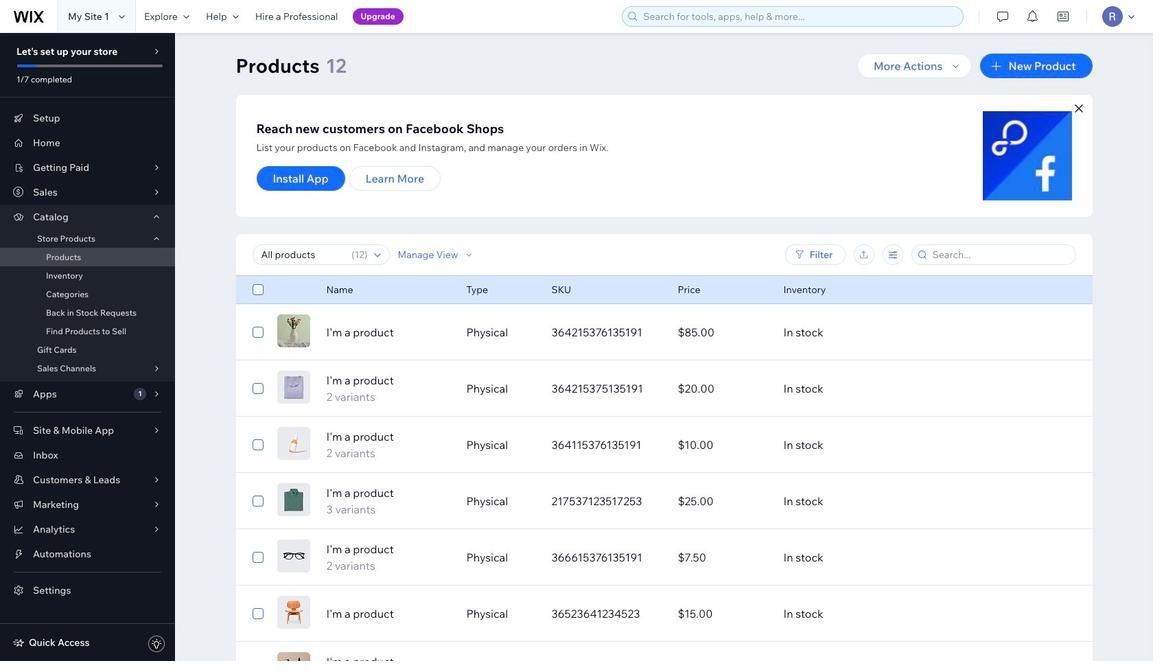 Task type: describe. For each thing, give the bounding box(es) containing it.
Search... field
[[928, 245, 1071, 264]]

sidebar element
[[0, 33, 175, 661]]

Unsaved view field
[[257, 245, 347, 264]]



Task type: vqa. For each thing, say whether or not it's contained in the screenshot.
"Unsaved view" field
yes



Task type: locate. For each thing, give the bounding box(es) containing it.
Search for tools, apps, help & more... field
[[639, 7, 959, 26]]

None checkbox
[[252, 324, 263, 340], [252, 380, 263, 397], [252, 437, 263, 453], [252, 324, 263, 340], [252, 380, 263, 397], [252, 437, 263, 453]]

reach new customers on facebook shops image
[[983, 111, 1072, 200]]

None checkbox
[[252, 281, 263, 298], [252, 493, 263, 509], [252, 549, 263, 566], [252, 605, 263, 622], [252, 281, 263, 298], [252, 493, 263, 509], [252, 549, 263, 566], [252, 605, 263, 622]]



